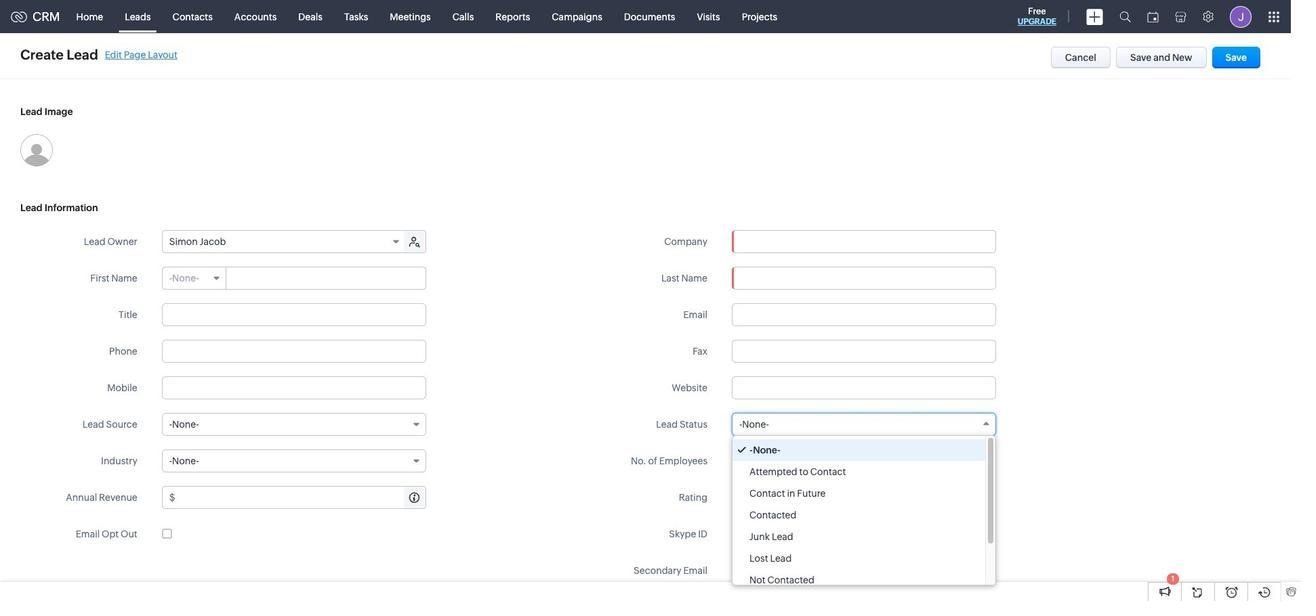 Task type: describe. For each thing, give the bounding box(es) containing it.
6 option from the top
[[733, 548, 985, 570]]

create menu image
[[1086, 8, 1103, 25]]

1 option from the top
[[733, 440, 985, 461]]

2 option from the top
[[733, 461, 985, 483]]

profile image
[[1230, 6, 1252, 27]]

create menu element
[[1078, 0, 1111, 33]]

search element
[[1111, 0, 1139, 33]]

7 option from the top
[[733, 570, 985, 592]]

image image
[[20, 134, 53, 167]]



Task type: vqa. For each thing, say whether or not it's contained in the screenshot.
the Zoho Payroll icon
no



Task type: locate. For each thing, give the bounding box(es) containing it.
None field
[[162, 231, 405, 253], [733, 231, 995, 253], [162, 268, 226, 289], [162, 413, 426, 436], [732, 413, 996, 436], [162, 450, 426, 473], [162, 231, 405, 253], [733, 231, 995, 253], [162, 268, 226, 289], [162, 413, 426, 436], [732, 413, 996, 436], [162, 450, 426, 473]]

calendar image
[[1147, 11, 1159, 22]]

list box
[[733, 436, 995, 592]]

search image
[[1119, 11, 1131, 22]]

None text field
[[732, 304, 996, 327], [162, 340, 426, 363], [732, 340, 996, 363], [162, 377, 426, 400], [732, 377, 996, 400], [732, 450, 996, 473], [177, 487, 425, 509], [732, 304, 996, 327], [162, 340, 426, 363], [732, 340, 996, 363], [162, 377, 426, 400], [732, 377, 996, 400], [732, 450, 996, 473], [177, 487, 425, 509]]

None text field
[[733, 231, 995, 253], [732, 267, 996, 290], [227, 268, 425, 289], [162, 304, 426, 327], [732, 523, 996, 546], [732, 560, 996, 583], [733, 231, 995, 253], [732, 267, 996, 290], [227, 268, 425, 289], [162, 304, 426, 327], [732, 523, 996, 546], [732, 560, 996, 583]]

5 option from the top
[[733, 527, 985, 548]]

3 option from the top
[[733, 483, 985, 505]]

logo image
[[11, 11, 27, 22]]

option
[[733, 440, 985, 461], [733, 461, 985, 483], [733, 483, 985, 505], [733, 505, 985, 527], [733, 527, 985, 548], [733, 548, 985, 570], [733, 570, 985, 592]]

profile element
[[1222, 0, 1260, 33]]

4 option from the top
[[733, 505, 985, 527]]



